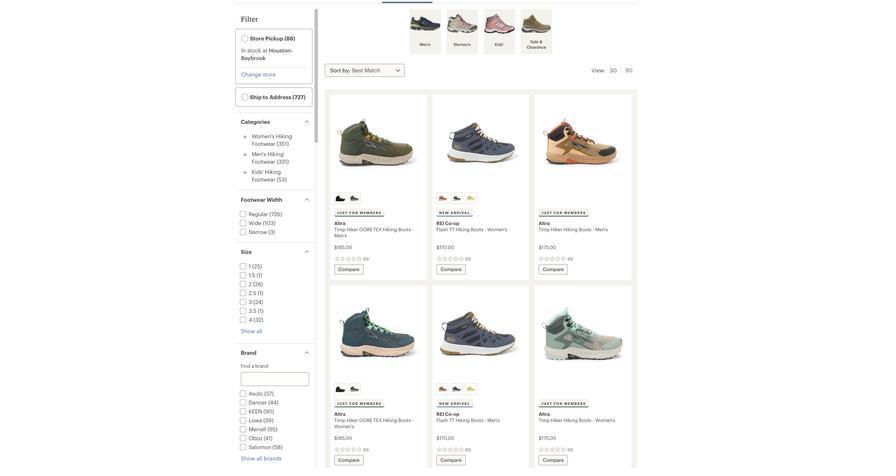 Task type: describe. For each thing, give the bounding box(es) containing it.
90
[[626, 67, 633, 74]]

sale & clearance link
[[521, 10, 552, 54]]

altra timp hiker hiking boots - men's
[[539, 221, 608, 233]]

altra timp hiker hiking boots - women's
[[539, 412, 615, 424]]

filter
[[241, 15, 258, 23]]

in
[[241, 47, 246, 54]]

tex for women's
[[373, 418, 382, 424]]

timp for timp hiker gore-tex hiking boots - men's
[[334, 227, 345, 233]]

brand
[[255, 364, 268, 370]]

1.5 link
[[238, 272, 255, 279]]

4
[[249, 317, 252, 324]]

clearance
[[527, 45, 546, 50]]

compare button for rei co-op flash tt hiking boots - men's
[[437, 456, 466, 466]]

boots for altra timp hiker gore-tex hiking boots - men's
[[398, 227, 411, 233]]

&
[[540, 39, 542, 44]]

kids' for kids'
[[495, 42, 504, 47]]

members for altra timp hiker gore-tex hiking boots - men's
[[360, 211, 382, 215]]

houston-
[[269, 47, 293, 54]]

(24)
[[253, 299, 263, 306]]

new for rei co-op flash tt hiking boots - women's
[[439, 211, 449, 215]]

asolo (57) danner (44) keen (90) lowa (39) merrell (95) oboz (41) salomon (58)
[[249, 391, 282, 451]]

kids' image
[[484, 12, 514, 36]]

1 (25) 1.5 (1) 2 (26) 2.5 (1) 3 (24) 3.5 (1) 4 (32)
[[249, 263, 263, 324]]

lowa
[[249, 418, 262, 424]]

compare button for altra timp hiker hiking boots - men's
[[539, 265, 568, 275]]

hiking inside 'altra timp hiker gore-tex hiking boots - men's'
[[383, 227, 397, 233]]

(331)
[[277, 158, 289, 165]]

compare for altra timp hiker gore-tex hiking boots - men's
[[338, 267, 360, 273]]

boots inside altra timp hiker hiking boots - women's
[[579, 418, 591, 424]]

at
[[263, 47, 267, 54]]

group for rei co-op flash tt hiking boots - women's
[[435, 191, 526, 206]]

women's inside altra timp hiker gore-tex hiking boots - women's
[[334, 424, 354, 430]]

change store button
[[241, 71, 276, 78]]

co- for rei co-op flash tt hiking boots - women's
[[445, 221, 453, 227]]

footwear for men's
[[252, 158, 275, 165]]

rei co-op flash tt hiking boots - women's
[[437, 221, 507, 233]]

2.5 link
[[238, 290, 256, 297]]

rust/clementine image
[[438, 194, 447, 204]]

op for rei co-op flash tt hiking boots - women's
[[453, 221, 459, 227]]

(58)
[[273, 445, 282, 451]]

rust/clementine image
[[438, 385, 447, 395]]

hiker for timp hiker hiking boots - men's
[[551, 227, 562, 233]]

kids' for kids' hiking footwear
[[252, 169, 263, 175]]

regular (726) wide (103) narrow (3)
[[249, 211, 282, 236]]

2 link
[[238, 281, 252, 288]]

boots inside altra timp hiker hiking boots - men's
[[579, 227, 591, 233]]

$170.00 for rei co-op flash tt hiking boots - men's
[[437, 436, 454, 442]]

salomon link
[[238, 445, 271, 451]]

group for rei co-op flash tt hiking boots - men's
[[435, 383, 526, 397]]

footwear width button
[[235, 191, 314, 209]]

store pickup (88)
[[249, 35, 295, 42]]

all for show all
[[257, 328, 262, 335]]

90 link
[[626, 66, 633, 75]]

(3)
[[268, 229, 275, 236]]

sale & clearance image
[[521, 12, 552, 36]]

for for altra timp hiker gore-tex hiking boots - women's
[[349, 402, 358, 406]]

4 link
[[238, 317, 252, 324]]

dusty olive image
[[350, 194, 359, 204]]

narrow
[[249, 229, 267, 236]]

altra for altra timp hiker hiking boots - men's
[[539, 221, 550, 227]]

regular link
[[238, 211, 268, 218]]

3.5
[[249, 308, 256, 315]]

wide
[[249, 220, 262, 227]]

compare for altra timp hiker hiking boots - men's
[[543, 267, 564, 273]]

1 link
[[238, 263, 251, 270]]

(351)
[[277, 141, 289, 147]]

hiker for timp hiker hiking boots - women's
[[551, 418, 562, 424]]

houston- baybrook
[[241, 47, 293, 61]]

$170.00 for rei co-op flash tt hiking boots - women's
[[437, 245, 454, 251]]

members for altra timp hiker hiking boots - men's
[[564, 211, 586, 215]]

show all brands button
[[241, 456, 282, 463]]

brand button
[[235, 344, 314, 363]]

new arrival for rei co-op flash tt hiking boots - women's
[[439, 211, 470, 215]]

(0) for altra timp hiker gore-tex hiking boots - men's
[[363, 257, 369, 262]]

baybrook
[[241, 55, 266, 61]]

show all
[[241, 328, 262, 335]]

men's inside altra timp hiker hiking boots - men's
[[595, 227, 608, 233]]

flash for rei co-op flash tt hiking boots - men's
[[437, 418, 448, 424]]

toggle kids%27-hiking-footwear sub-items image
[[241, 169, 249, 177]]

hiker for timp hiker gore-tex hiking boots - men's
[[347, 227, 358, 233]]

men's hiking footwear link
[[252, 151, 284, 165]]

men's inside men's hiking footwear
[[252, 151, 266, 157]]

arrival for rei co-op flash tt hiking boots - women's
[[451, 211, 470, 215]]

arrival for rei co-op flash tt hiking boots - men's
[[451, 402, 470, 406]]

(90)
[[264, 409, 274, 415]]

flash for rei co-op flash tt hiking boots - women's
[[437, 227, 448, 233]]

tex for men's
[[373, 227, 382, 233]]

address
[[270, 94, 291, 100]]

- for altra timp hiker gore-tex hiking boots - women's
[[412, 418, 414, 424]]

(26)
[[253, 281, 263, 288]]

toggle women%27s-hiking-footwear sub-items image
[[241, 133, 249, 141]]

Find a brand text field
[[241, 373, 309, 387]]

compare for rei co-op flash tt hiking boots - men's
[[441, 458, 462, 464]]

(41)
[[264, 436, 272, 442]]

sale
[[530, 39, 539, 44]]

in stock at
[[241, 47, 269, 54]]

oboz link
[[238, 436, 262, 442]]

size button
[[235, 243, 314, 262]]

lowa link
[[238, 418, 262, 424]]

(95)
[[268, 427, 278, 433]]

(0) for altra timp hiker hiking boots - women's
[[568, 448, 573, 453]]

hiking inside men's hiking footwear
[[268, 151, 284, 157]]

keen
[[249, 409, 262, 415]]

just for members for altra timp hiker hiking boots - women's
[[542, 402, 586, 406]]

new arrival for rei co-op flash tt hiking boots - men's
[[439, 402, 470, 406]]

compare button for altra timp hiker gore-tex hiking boots - women's
[[334, 456, 364, 466]]

$175.00 for altra timp hiker hiking boots - men's
[[539, 245, 556, 251]]

gore- for women's
[[359, 418, 373, 424]]

compare for rei co-op flash tt hiking boots - women's
[[441, 267, 462, 273]]

brands
[[264, 456, 282, 462]]

(0) for altra timp hiker hiking boots - men's
[[568, 257, 573, 262]]

danner
[[249, 400, 267, 406]]

gore- for men's
[[359, 227, 373, 233]]

oboz
[[249, 436, 262, 442]]

lime/white image for women's
[[466, 194, 476, 204]]

hiking inside altra timp hiker hiking boots - women's
[[564, 418, 578, 424]]

odyssey gray/tapenade image
[[452, 194, 462, 204]]

boots for altra timp hiker gore-tex hiking boots - women's
[[398, 418, 411, 424]]

merrell link
[[238, 427, 266, 433]]

rei for rei co-op flash tt hiking boots - men's
[[437, 412, 444, 418]]

just for members for altra timp hiker gore-tex hiking boots - men's
[[337, 211, 382, 215]]

for for altra timp hiker hiking boots - men's
[[554, 211, 563, 215]]

narrow link
[[238, 229, 267, 236]]

men's inside 'altra timp hiker gore-tex hiking boots - men's'
[[334, 233, 347, 239]]

odyssey gray/tapenade image
[[452, 385, 462, 395]]

show all brands
[[241, 456, 282, 462]]

altra timp hiker gore-tex hiking boots - women's 0 image
[[334, 290, 423, 381]]

regular
[[249, 211, 268, 218]]

store
[[250, 35, 264, 42]]

sale & clearance
[[527, 39, 546, 50]]

3 link
[[238, 299, 252, 306]]

compare for altra timp hiker hiking boots - women's
[[543, 458, 564, 464]]

men's hiking footwear
[[252, 151, 284, 165]]

to
[[263, 94, 268, 100]]

footwear inside dropdown button
[[241, 197, 266, 203]]

hiking inside altra timp hiker gore-tex hiking boots - women's
[[383, 418, 397, 424]]

(25)
[[252, 263, 262, 270]]

- inside altra timp hiker hiking boots - women's
[[593, 418, 594, 424]]

ship to address (727)
[[249, 94, 306, 100]]

pickup
[[265, 35, 283, 42]]

group for altra timp hiker gore-tex hiking boots - men's
[[333, 191, 424, 206]]

just for altra timp hiker hiking boots - men's
[[542, 211, 552, 215]]

for for altra timp hiker hiking boots - women's
[[554, 402, 563, 406]]

tt for rei co-op flash tt hiking boots - women's
[[449, 227, 454, 233]]

width
[[267, 197, 282, 203]]



Task type: vqa. For each thing, say whether or not it's contained in the screenshot.
2nd Fit from left
no



Task type: locate. For each thing, give the bounding box(es) containing it.
size
[[241, 249, 252, 255]]

boots for rei co-op flash tt hiking boots - men's
[[471, 418, 483, 424]]

compare
[[338, 267, 360, 273], [441, 267, 462, 273], [543, 267, 564, 273], [338, 458, 360, 464], [441, 458, 462, 464], [543, 458, 564, 464]]

timp for timp hiker hiking boots - women's
[[539, 418, 550, 424]]

tex inside 'altra timp hiker gore-tex hiking boots - men's'
[[373, 227, 382, 233]]

ship to address (727) button
[[237, 89, 311, 105]]

tt down odyssey gray/tapenade image
[[449, 227, 454, 233]]

(0) for rei co-op flash tt hiking boots - women's
[[465, 257, 471, 262]]

group up altra timp hiker gore-tex hiking boots - women's
[[333, 383, 424, 397]]

members up 'altra timp hiker gore-tex hiking boots - men's'
[[360, 211, 382, 215]]

women's hiking footwear link
[[252, 133, 292, 147]]

group for altra timp hiker gore-tex hiking boots - women's
[[333, 383, 424, 397]]

(1) right 2.5
[[258, 290, 263, 297]]

(0) down altra timp hiker hiking boots - women's
[[568, 448, 573, 453]]

0 vertical spatial gore-
[[359, 227, 373, 233]]

0 vertical spatial $170.00
[[437, 245, 454, 251]]

1 vertical spatial tex
[[373, 418, 382, 424]]

flash inside rei co-op flash tt hiking boots - men's
[[437, 418, 448, 424]]

2
[[249, 281, 252, 288]]

(1) right "1.5"
[[257, 272, 262, 279]]

1 $185.00 from the top
[[334, 245, 352, 251]]

2 lime/white image from the top
[[466, 385, 476, 395]]

co-
[[445, 221, 453, 227], [445, 412, 453, 418]]

for down dusty olive icon at the top of the page
[[349, 211, 358, 215]]

2 tt from the top
[[449, 418, 454, 424]]

footwear inside "women's hiking footwear"
[[252, 141, 275, 147]]

1 new arrival from the top
[[439, 211, 470, 215]]

1 new from the top
[[439, 211, 449, 215]]

1 vertical spatial $185.00
[[334, 436, 352, 442]]

change
[[241, 71, 261, 78]]

2 vertical spatial (1)
[[258, 308, 263, 315]]

hiking inside rei co-op flash tt hiking boots - men's
[[456, 418, 470, 424]]

find a brand
[[241, 364, 268, 370]]

-
[[412, 227, 414, 233], [485, 227, 486, 233], [593, 227, 594, 233], [412, 418, 414, 424], [485, 418, 486, 424], [593, 418, 594, 424]]

rei down rust/clementine image
[[437, 412, 444, 418]]

timp for timp hiker gore-tex hiking boots - women's
[[334, 418, 345, 424]]

co- inside rei co-op flash tt hiking boots - women's
[[445, 221, 453, 227]]

footwear for kids'
[[252, 176, 275, 183]]

(53)
[[277, 176, 287, 183]]

1 vertical spatial (1)
[[258, 290, 263, 297]]

1 vertical spatial $175.00
[[539, 436, 556, 442]]

1 flash from the top
[[437, 227, 448, 233]]

just for members for altra timp hiker hiking boots - men's
[[542, 211, 586, 215]]

1 rei from the top
[[437, 221, 444, 227]]

tex inside altra timp hiker gore-tex hiking boots - women's
[[373, 418, 382, 424]]

kids' hiking footwear link
[[252, 169, 281, 183]]

compare for altra timp hiker gore-tex hiking boots - women's
[[338, 458, 360, 464]]

hiker
[[347, 227, 358, 233], [551, 227, 562, 233], [347, 418, 358, 424], [551, 418, 562, 424]]

hiker inside altra timp hiker hiking boots - women's
[[551, 418, 562, 424]]

salomon
[[249, 445, 271, 451]]

members for altra timp hiker gore-tex hiking boots - women's
[[360, 402, 382, 406]]

just up altra timp hiker hiking boots - women's
[[542, 402, 552, 406]]

women's
[[454, 42, 471, 47], [252, 133, 275, 140], [487, 227, 507, 233], [595, 418, 615, 424], [334, 424, 354, 430]]

women's image
[[447, 12, 477, 36]]

group up 'altra timp hiker gore-tex hiking boots - men's'
[[333, 191, 424, 206]]

kids' right toggle kids%27-hiking-footwear sub-items icon
[[252, 169, 263, 175]]

$185.00
[[334, 245, 352, 251], [334, 436, 352, 442]]

1 lime/white image from the top
[[466, 194, 476, 204]]

hiking inside rei co-op flash tt hiking boots - women's
[[456, 227, 470, 233]]

0 vertical spatial all
[[257, 328, 262, 335]]

rei co-op flash tt hiking boots - women's 0 image
[[437, 99, 525, 190]]

2 $170.00 from the top
[[437, 436, 454, 442]]

rei co-op flash tt hiking boots - men's
[[437, 412, 500, 424]]

2 $175.00 from the top
[[539, 436, 556, 442]]

0 vertical spatial new arrival
[[439, 211, 470, 215]]

show inside "button"
[[241, 456, 255, 462]]

2 all from the top
[[257, 456, 262, 462]]

0 vertical spatial (1)
[[257, 272, 262, 279]]

1 vertical spatial kids'
[[252, 169, 263, 175]]

hiker inside altra timp hiker gore-tex hiking boots - women's
[[347, 418, 358, 424]]

- for altra timp hiker gore-tex hiking boots - men's
[[412, 227, 414, 233]]

altra for altra timp hiker gore-tex hiking boots - women's
[[334, 412, 346, 418]]

view:
[[592, 67, 606, 74]]

tt
[[449, 227, 454, 233], [449, 418, 454, 424]]

1
[[249, 263, 251, 270]]

altra inside altra timp hiker gore-tex hiking boots - women's
[[334, 412, 346, 418]]

for
[[349, 211, 358, 215], [554, 211, 563, 215], [349, 402, 358, 406], [554, 402, 563, 406]]

just down black icon
[[337, 211, 348, 215]]

2 new from the top
[[439, 402, 449, 406]]

members up altra timp hiker hiking boots - women's
[[564, 402, 586, 406]]

co- inside rei co-op flash tt hiking boots - men's
[[445, 412, 453, 418]]

2 co- from the top
[[445, 412, 453, 418]]

hiker inside 'altra timp hiker gore-tex hiking boots - men's'
[[347, 227, 358, 233]]

(0) down rei co-op flash tt hiking boots - men's on the right of page
[[465, 448, 471, 453]]

footwear for women's
[[252, 141, 275, 147]]

altra timp hiker gore-tex hiking boots - women's
[[334, 412, 414, 430]]

flash down rust/clementine image
[[437, 418, 448, 424]]

- inside altra timp hiker gore-tex hiking boots - women's
[[412, 418, 414, 424]]

0 vertical spatial new
[[439, 211, 449, 215]]

show for show all
[[241, 328, 255, 335]]

0 vertical spatial tt
[[449, 227, 454, 233]]

new down rust/clementine image
[[439, 402, 449, 406]]

30
[[610, 67, 617, 74]]

kids'
[[495, 42, 504, 47], [252, 169, 263, 175]]

1.5
[[249, 272, 255, 279]]

arrival
[[451, 211, 470, 215], [451, 402, 470, 406]]

new for rei co-op flash tt hiking boots - men's
[[439, 402, 449, 406]]

hiking
[[276, 133, 292, 140], [268, 151, 284, 157], [265, 169, 281, 175], [383, 227, 397, 233], [456, 227, 470, 233], [564, 227, 578, 233], [383, 418, 397, 424], [456, 418, 470, 424], [564, 418, 578, 424]]

1 $170.00 from the top
[[437, 245, 454, 251]]

0 vertical spatial lime/white image
[[466, 194, 476, 204]]

$170.00 down rei co-op flash tt hiking boots - men's on the right of page
[[437, 436, 454, 442]]

(0) down rei co-op flash tt hiking boots - women's at the right top of page
[[465, 257, 471, 262]]

black image
[[335, 385, 345, 395]]

new arrival
[[439, 211, 470, 215], [439, 402, 470, 406]]

(32)
[[253, 317, 263, 324]]

altra timp hiker hiking boots - women's 0 image
[[539, 290, 627, 381]]

gore- down dusty olive icon at the top of the page
[[359, 227, 373, 233]]

for down navy image
[[349, 402, 358, 406]]

for for altra timp hiker gore-tex hiking boots - men's
[[349, 211, 358, 215]]

all down salomon
[[257, 456, 262, 462]]

compare button for altra timp hiker gore-tex hiking boots - men's
[[334, 265, 364, 275]]

3
[[249, 299, 252, 306]]

0 vertical spatial kids'
[[495, 42, 504, 47]]

op down odyssey gray/tapenade icon
[[453, 412, 459, 418]]

timp inside altra timp hiker hiking boots - women's
[[539, 418, 550, 424]]

boots inside altra timp hiker gore-tex hiking boots - women's
[[398, 418, 411, 424]]

tex
[[373, 227, 382, 233], [373, 418, 382, 424]]

women's link
[[447, 10, 477, 54]]

0 vertical spatial $185.00
[[334, 245, 352, 251]]

1 op from the top
[[453, 221, 459, 227]]

show inside button
[[241, 328, 255, 335]]

just for altra timp hiker hiking boots - women's
[[542, 402, 552, 406]]

rei inside rei co-op flash tt hiking boots - men's
[[437, 412, 444, 418]]

$170.00 down rei co-op flash tt hiking boots - women's at the right top of page
[[437, 245, 454, 251]]

lime/white image right odyssey gray/tapenade icon
[[466, 385, 476, 395]]

just for members up altra timp hiker hiking boots - women's
[[542, 402, 586, 406]]

flash inside rei co-op flash tt hiking boots - women's
[[437, 227, 448, 233]]

gore- down navy image
[[359, 418, 373, 424]]

(726)
[[269, 211, 282, 218]]

all inside show all button
[[257, 328, 262, 335]]

2 op from the top
[[453, 412, 459, 418]]

ship
[[250, 94, 262, 100]]

(88)
[[284, 35, 295, 42]]

boots for rei co-op flash tt hiking boots - women's
[[471, 227, 483, 233]]

all for show all brands
[[257, 456, 262, 462]]

asolo link
[[238, 391, 263, 397]]

$185.00 for men's
[[334, 245, 352, 251]]

op down odyssey gray/tapenade image
[[453, 221, 459, 227]]

women's inside altra timp hiker hiking boots - women's
[[595, 418, 615, 424]]

2 tex from the top
[[373, 418, 382, 424]]

altra for altra timp hiker gore-tex hiking boots - men's
[[334, 221, 346, 227]]

- for rei co-op flash tt hiking boots - women's
[[485, 227, 486, 233]]

$175.00 for altra timp hiker hiking boots - women's
[[539, 436, 556, 442]]

1 tt from the top
[[449, 227, 454, 233]]

altra inside altra timp hiker hiking boots - women's
[[539, 412, 550, 418]]

1 horizontal spatial kids'
[[495, 42, 504, 47]]

1 vertical spatial rei
[[437, 412, 444, 418]]

categories
[[241, 119, 270, 125]]

men's image
[[410, 12, 440, 36]]

footwear up kids' hiking footwear
[[252, 158, 275, 165]]

1 $175.00 from the top
[[539, 245, 556, 251]]

rei for rei co-op flash tt hiking boots - women's
[[437, 221, 444, 227]]

1 vertical spatial tt
[[449, 418, 454, 424]]

women's inside rei co-op flash tt hiking boots - women's
[[487, 227, 507, 233]]

all down (32)
[[257, 328, 262, 335]]

1 co- from the top
[[445, 221, 453, 227]]

hiker for timp hiker gore-tex hiking boots - women's
[[347, 418, 358, 424]]

arrival down odyssey gray/tapenade icon
[[451, 402, 470, 406]]

danner link
[[238, 400, 267, 406]]

show down 4
[[241, 328, 255, 335]]

rei inside rei co-op flash tt hiking boots - women's
[[437, 221, 444, 227]]

1 vertical spatial co-
[[445, 412, 453, 418]]

0 vertical spatial $175.00
[[539, 245, 556, 251]]

tt inside rei co-op flash tt hiking boots - women's
[[449, 227, 454, 233]]

footwear width
[[241, 197, 282, 203]]

members up altra timp hiker gore-tex hiking boots - women's
[[360, 402, 382, 406]]

$175.00
[[539, 245, 556, 251], [539, 436, 556, 442]]

(0) down 'altra timp hiker gore-tex hiking boots - men's'
[[363, 257, 369, 262]]

1 vertical spatial $170.00
[[437, 436, 454, 442]]

1 tex from the top
[[373, 227, 382, 233]]

a
[[252, 364, 254, 370]]

lime/white image for men's
[[466, 385, 476, 395]]

timp for timp hiker hiking boots - men's
[[539, 227, 550, 233]]

just up altra timp hiker hiking boots - men's
[[542, 211, 552, 215]]

for up altra timp hiker hiking boots - men's
[[554, 211, 563, 215]]

- for rei co-op flash tt hiking boots - men's
[[485, 418, 486, 424]]

footwear inside kids' hiking footwear
[[252, 176, 275, 183]]

flash down rust/clementine icon
[[437, 227, 448, 233]]

group up rei co-op flash tt hiking boots - men's on the right of page
[[435, 383, 526, 397]]

store
[[263, 71, 276, 78]]

show all button
[[241, 328, 262, 336]]

all
[[257, 328, 262, 335], [257, 456, 262, 462]]

kids' inside kids' hiking footwear
[[252, 169, 263, 175]]

2 new arrival from the top
[[439, 402, 470, 406]]

op inside rei co-op flash tt hiking boots - women's
[[453, 221, 459, 227]]

men's
[[420, 42, 431, 47], [252, 151, 266, 157], [595, 227, 608, 233], [334, 233, 347, 239], [487, 418, 500, 424]]

just for members down dusty olive icon at the top of the page
[[337, 211, 382, 215]]

just for altra timp hiker gore-tex hiking boots - men's
[[337, 211, 348, 215]]

altra inside altra timp hiker hiking boots - men's
[[539, 221, 550, 227]]

2 show from the top
[[241, 456, 255, 462]]

footwear up regular link
[[241, 197, 266, 203]]

lime/white image right odyssey gray/tapenade image
[[466, 194, 476, 204]]

just for members for altra timp hiker gore-tex hiking boots - women's
[[337, 402, 382, 406]]

$185.00 for women's
[[334, 436, 352, 442]]

0 vertical spatial tex
[[373, 227, 382, 233]]

kids' down kids' image
[[495, 42, 504, 47]]

altra timp hiker gore-tex hiking boots - men's
[[334, 221, 414, 239]]

2 flash from the top
[[437, 418, 448, 424]]

co- down rust/clementine icon
[[445, 221, 453, 227]]

hiking inside "women's hiking footwear"
[[276, 133, 292, 140]]

altra for altra timp hiker hiking boots - women's
[[539, 412, 550, 418]]

black image
[[335, 194, 345, 204]]

1 gore- from the top
[[359, 227, 373, 233]]

0 vertical spatial op
[[453, 221, 459, 227]]

women's inside "women's hiking footwear"
[[252, 133, 275, 140]]

men's inside rei co-op flash tt hiking boots - men's
[[487, 418, 500, 424]]

2.5
[[249, 290, 256, 297]]

(44)
[[268, 400, 278, 406]]

brand
[[241, 350, 257, 357]]

(0) for rei co-op flash tt hiking boots - men's
[[465, 448, 471, 453]]

1 vertical spatial flash
[[437, 418, 448, 424]]

- inside rei co-op flash tt hiking boots - men's
[[485, 418, 486, 424]]

(0) for altra timp hiker gore-tex hiking boots - women's
[[363, 448, 369, 453]]

3.5 link
[[238, 308, 256, 315]]

keen link
[[238, 409, 262, 415]]

women's hiking footwear
[[252, 133, 292, 147]]

hiking inside altra timp hiker hiking boots - men's
[[564, 227, 578, 233]]

gore- inside 'altra timp hiker gore-tex hiking boots - men's'
[[359, 227, 373, 233]]

boots inside 'altra timp hiker gore-tex hiking boots - men's'
[[398, 227, 411, 233]]

1 show from the top
[[241, 328, 255, 335]]

toggle men%27s-hiking-footwear sub-items image
[[241, 151, 249, 159]]

find
[[241, 364, 250, 370]]

all inside the show all brands "button"
[[257, 456, 262, 462]]

op inside rei co-op flash tt hiking boots - men's
[[453, 412, 459, 418]]

- inside rei co-op flash tt hiking boots - women's
[[485, 227, 486, 233]]

1 vertical spatial op
[[453, 412, 459, 418]]

timp inside 'altra timp hiker gore-tex hiking boots - men's'
[[334, 227, 345, 233]]

boots inside rei co-op flash tt hiking boots - women's
[[471, 227, 483, 233]]

change store
[[241, 71, 276, 78]]

arrival down odyssey gray/tapenade image
[[451, 211, 470, 215]]

members for altra timp hiker hiking boots - women's
[[564, 402, 586, 406]]

wide link
[[238, 220, 262, 227]]

compare button for rei co-op flash tt hiking boots - women's
[[437, 265, 466, 275]]

op
[[453, 221, 459, 227], [453, 412, 459, 418]]

- inside altra timp hiker hiking boots - men's
[[593, 227, 594, 233]]

1 vertical spatial new
[[439, 402, 449, 406]]

members up altra timp hiker hiking boots - men's
[[564, 211, 586, 215]]

(0) down altra timp hiker hiking boots - men's
[[568, 257, 573, 262]]

0 vertical spatial rei
[[437, 221, 444, 227]]

merrell
[[249, 427, 266, 433]]

tt inside rei co-op flash tt hiking boots - men's
[[449, 418, 454, 424]]

rei down rust/clementine icon
[[437, 221, 444, 227]]

0 vertical spatial show
[[241, 328, 255, 335]]

1 vertical spatial gore-
[[359, 418, 373, 424]]

1 all from the top
[[257, 328, 262, 335]]

tt down odyssey gray/tapenade icon
[[449, 418, 454, 424]]

hiking inside kids' hiking footwear
[[265, 169, 281, 175]]

0 vertical spatial co-
[[445, 221, 453, 227]]

show for show all brands
[[241, 456, 255, 462]]

timp inside altra timp hiker gore-tex hiking boots - women's
[[334, 418, 345, 424]]

1 vertical spatial lime/white image
[[466, 385, 476, 395]]

(0) down altra timp hiker gore-tex hiking boots - women's
[[363, 448, 369, 453]]

(103)
[[263, 220, 275, 227]]

new arrival down odyssey gray/tapenade icon
[[439, 402, 470, 406]]

(727)
[[292, 94, 306, 100]]

1 vertical spatial new arrival
[[439, 402, 470, 406]]

compare button for altra timp hiker hiking boots - women's
[[539, 456, 568, 466]]

1 vertical spatial show
[[241, 456, 255, 462]]

for up altra timp hiker hiking boots - women's
[[554, 402, 563, 406]]

lime/white image
[[466, 194, 476, 204], [466, 385, 476, 395]]

tt for rei co-op flash tt hiking boots - men's
[[449, 418, 454, 424]]

altra timp hiker hiking boots - men's 0 image
[[539, 99, 627, 190]]

- inside 'altra timp hiker gore-tex hiking boots - men's'
[[412, 227, 414, 233]]

0 vertical spatial flash
[[437, 227, 448, 233]]

2 rei from the top
[[437, 412, 444, 418]]

flash
[[437, 227, 448, 233], [437, 418, 448, 424]]

boots inside rei co-op flash tt hiking boots - men's
[[471, 418, 483, 424]]

just down black image
[[337, 402, 348, 406]]

gore- inside altra timp hiker gore-tex hiking boots - women's
[[359, 418, 373, 424]]

1 vertical spatial arrival
[[451, 402, 470, 406]]

$170.00
[[437, 245, 454, 251], [437, 436, 454, 442]]

just for members down navy image
[[337, 402, 382, 406]]

just for members up altra timp hiker hiking boots - men's
[[542, 211, 586, 215]]

2 gore- from the top
[[359, 418, 373, 424]]

2 arrival from the top
[[451, 402, 470, 406]]

footwear left (53)
[[252, 176, 275, 183]]

1 vertical spatial all
[[257, 456, 262, 462]]

navy image
[[350, 385, 359, 395]]

footwear up men's hiking footwear
[[252, 141, 275, 147]]

0 vertical spatial arrival
[[451, 211, 470, 215]]

(39)
[[263, 418, 273, 424]]

co- down rust/clementine image
[[445, 412, 453, 418]]

(1) right "3.5"
[[258, 308, 263, 315]]

new arrival down odyssey gray/tapenade image
[[439, 211, 470, 215]]

0 horizontal spatial kids'
[[252, 169, 263, 175]]

new down rust/clementine icon
[[439, 211, 449, 215]]

op for rei co-op flash tt hiking boots - men's
[[453, 412, 459, 418]]

altra timp hiker gore-tex hiking boots - men's 0 image
[[334, 99, 423, 190]]

asolo
[[249, 391, 263, 397]]

(0)
[[363, 257, 369, 262], [465, 257, 471, 262], [568, 257, 573, 262], [363, 448, 369, 453], [465, 448, 471, 453], [568, 448, 573, 453]]

timp inside altra timp hiker hiking boots - men's
[[539, 227, 550, 233]]

2 $185.00 from the top
[[334, 436, 352, 442]]

rei co-op flash tt hiking boots - men's 0 image
[[437, 290, 525, 381]]

just for altra timp hiker gore-tex hiking boots - women's
[[337, 402, 348, 406]]

group
[[333, 191, 424, 206], [435, 191, 526, 206], [333, 383, 424, 397], [435, 383, 526, 397]]

altra inside 'altra timp hiker gore-tex hiking boots - men's'
[[334, 221, 346, 227]]

footwear inside men's hiking footwear
[[252, 158, 275, 165]]

show down salomon link
[[241, 456, 255, 462]]

co- for rei co-op flash tt hiking boots - men's
[[445, 412, 453, 418]]

kids' hiking footwear
[[252, 169, 281, 183]]

1 arrival from the top
[[451, 211, 470, 215]]

group up rei co-op flash tt hiking boots - women's at the right top of page
[[435, 191, 526, 206]]

hiker inside altra timp hiker hiking boots - men's
[[551, 227, 562, 233]]



